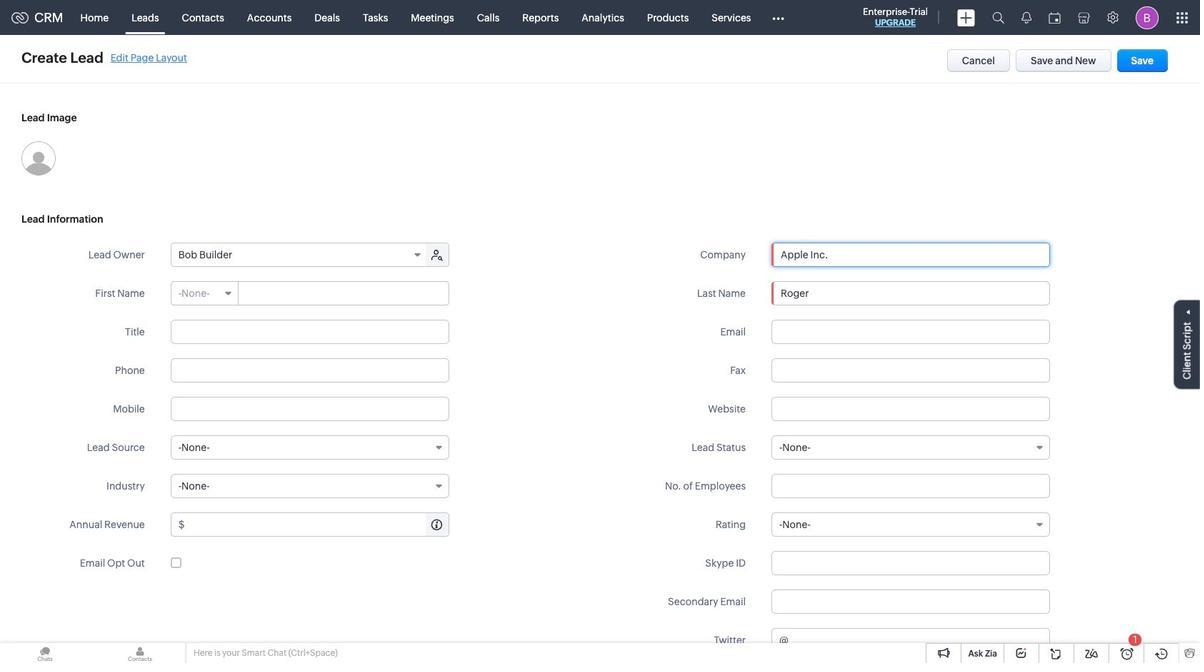 Task type: describe. For each thing, give the bounding box(es) containing it.
signals image
[[1022, 11, 1032, 24]]

calendar image
[[1049, 12, 1061, 23]]

profile image
[[1136, 6, 1159, 29]]

contacts image
[[95, 644, 185, 664]]

logo image
[[11, 12, 29, 23]]

profile element
[[1128, 0, 1168, 35]]

search image
[[993, 11, 1005, 24]]

chats image
[[0, 644, 90, 664]]

signals element
[[1014, 0, 1041, 35]]



Task type: vqa. For each thing, say whether or not it's contained in the screenshot.
Signals 'element'
yes



Task type: locate. For each thing, give the bounding box(es) containing it.
image image
[[21, 142, 56, 176]]

None text field
[[773, 244, 1050, 267], [772, 282, 1051, 306], [171, 320, 449, 345], [772, 320, 1051, 345], [171, 359, 449, 383], [171, 397, 449, 422], [187, 514, 449, 537], [772, 552, 1051, 576], [791, 630, 1050, 653], [773, 244, 1050, 267], [772, 282, 1051, 306], [171, 320, 449, 345], [772, 320, 1051, 345], [171, 359, 449, 383], [171, 397, 449, 422], [187, 514, 449, 537], [772, 552, 1051, 576], [791, 630, 1050, 653]]

Other Modules field
[[763, 6, 794, 29]]

create menu image
[[958, 9, 976, 26]]

None field
[[171, 244, 427, 267], [773, 244, 1050, 267], [171, 282, 239, 305], [171, 436, 449, 460], [772, 436, 1051, 460], [171, 475, 449, 499], [772, 513, 1051, 537], [171, 244, 427, 267], [773, 244, 1050, 267], [171, 282, 239, 305], [171, 436, 449, 460], [772, 436, 1051, 460], [171, 475, 449, 499], [772, 513, 1051, 537]]

search element
[[984, 0, 1014, 35]]

create menu element
[[949, 0, 984, 35]]

None text field
[[239, 282, 449, 305], [772, 359, 1051, 383], [772, 397, 1051, 422], [772, 475, 1051, 499], [772, 590, 1051, 615], [239, 282, 449, 305], [772, 359, 1051, 383], [772, 397, 1051, 422], [772, 475, 1051, 499], [772, 590, 1051, 615]]



